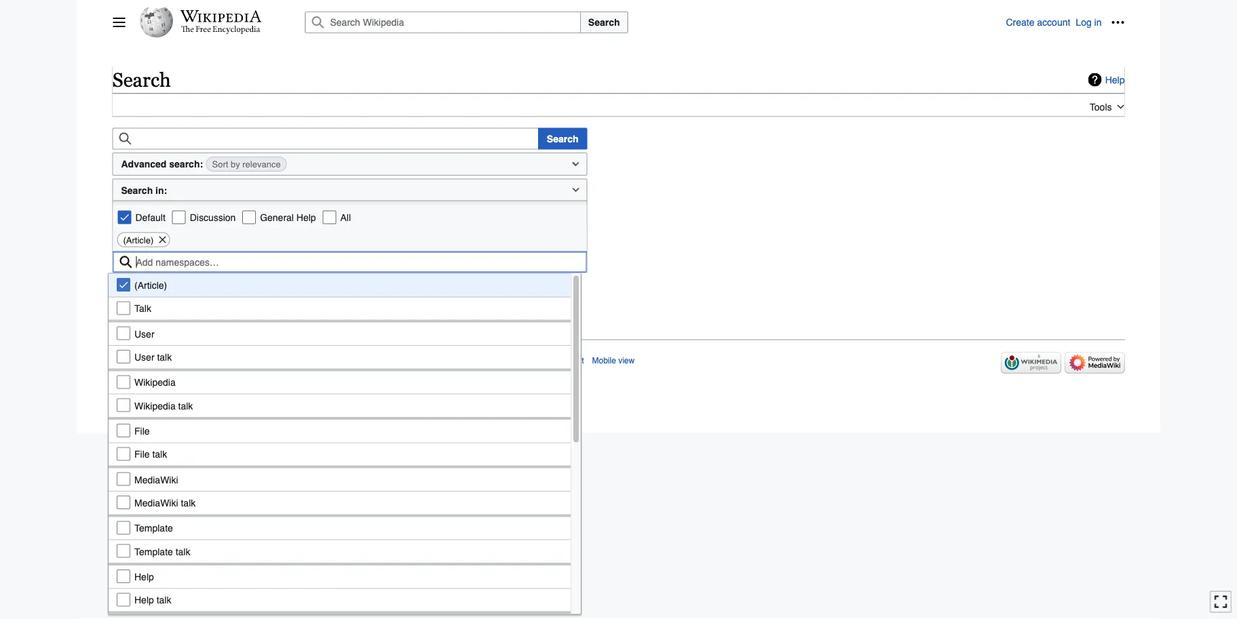 Task type: locate. For each thing, give the bounding box(es) containing it.
talk
[[157, 352, 172, 363], [178, 400, 193, 411], [152, 449, 167, 460], [181, 498, 196, 509], [176, 546, 190, 557], [157, 595, 171, 606]]

2 template from the top
[[134, 546, 173, 557]]

personal tools navigation
[[1007, 12, 1130, 33]]

0 vertical spatial mediawiki
[[134, 475, 178, 485]]

mediawiki for mediawiki talk
[[134, 498, 178, 509]]

2 file from the top
[[134, 449, 150, 460]]

0 vertical spatial template
[[134, 523, 173, 534]]

general help
[[260, 212, 316, 223]]

file down wikipedia talk
[[134, 449, 150, 460]]

statement
[[549, 356, 584, 366]]

discussion
[[190, 212, 236, 223]]

wikipedia for wikipedia
[[134, 377, 176, 388]]

(article)
[[123, 235, 154, 245], [134, 280, 167, 291]]

1 vertical spatial wikipedia
[[134, 377, 176, 388]]

search button
[[580, 12, 628, 33], [538, 128, 588, 150]]

file talk
[[134, 449, 167, 460]]

(article) inside "search" main content
[[123, 235, 154, 245]]

2 user from the top
[[134, 352, 155, 363]]

search in:
[[121, 185, 167, 196]]

talk for template talk
[[176, 546, 190, 557]]

remove image
[[158, 233, 167, 247]]

search inside dropdown button
[[121, 185, 153, 196]]

about
[[170, 356, 192, 366]]

(article) up talk
[[134, 280, 167, 291]]

default
[[135, 212, 166, 223]]

1 vertical spatial mediawiki
[[134, 498, 178, 509]]

2 vertical spatial wikipedia
[[134, 400, 176, 411]]

template up "help talk"
[[134, 546, 173, 557]]

check image for discussion
[[172, 211, 186, 225]]

0 vertical spatial file
[[134, 426, 150, 437]]

search in: button
[[112, 179, 588, 201]]

talk for mediawiki talk
[[181, 498, 196, 509]]

Add namespaces… text field
[[113, 252, 587, 273]]

about wikipedia link
[[170, 356, 229, 366]]

mediawiki down file talk
[[134, 498, 178, 509]]

option inside 'list box'
[[109, 612, 571, 620]]

1 vertical spatial template
[[134, 546, 173, 557]]

mediawiki
[[134, 475, 178, 485], [134, 498, 178, 509]]

1 user from the top
[[134, 329, 155, 339]]

1 file from the top
[[134, 426, 150, 437]]

in:
[[156, 185, 167, 196]]

mediawiki talk
[[134, 498, 196, 509]]

check image for mediawiki talk
[[117, 496, 130, 510]]

(article) left remove image
[[123, 235, 154, 245]]

general
[[260, 212, 294, 223]]

check image for user
[[117, 327, 130, 340]]

None search field
[[112, 128, 539, 150]]

user
[[134, 329, 155, 339], [134, 352, 155, 363]]

mobile view
[[592, 356, 635, 366]]

template talk
[[134, 546, 190, 557]]

wikipedia
[[194, 356, 229, 366], [134, 377, 176, 388], [134, 400, 176, 411]]

create account link
[[1007, 17, 1071, 28]]

wikipedia for wikipedia talk
[[134, 400, 176, 411]]

fullscreen image
[[1215, 596, 1228, 609]]

search
[[589, 17, 620, 28], [112, 69, 171, 91], [547, 134, 579, 144], [121, 185, 153, 196]]

1 vertical spatial search button
[[538, 128, 588, 150]]

1 vertical spatial user
[[134, 352, 155, 363]]

user for user talk
[[134, 352, 155, 363]]

privacy policy link
[[112, 356, 162, 366]]

0 vertical spatial wikipedia
[[194, 356, 229, 366]]

0 vertical spatial user
[[134, 329, 155, 339]]

template up template talk
[[134, 523, 173, 534]]

footer
[[112, 340, 1126, 378]]

wikipedia talk
[[134, 400, 193, 411]]

Search search field
[[289, 12, 1007, 33]]

user for user
[[134, 329, 155, 339]]

list box
[[108, 273, 582, 620]]

help down template talk
[[134, 595, 154, 606]]

1 vertical spatial file
[[134, 449, 150, 460]]

check image
[[172, 211, 186, 225], [323, 211, 336, 225], [117, 301, 130, 315], [117, 350, 130, 364], [117, 399, 130, 412], [117, 447, 130, 461], [117, 496, 130, 510], [117, 521, 130, 535]]

option
[[109, 612, 571, 620]]

check image
[[118, 211, 131, 225], [243, 211, 256, 225], [117, 278, 130, 292], [117, 327, 130, 340], [117, 375, 130, 389], [117, 424, 130, 438], [117, 473, 130, 486], [117, 545, 130, 558], [117, 570, 130, 584], [117, 593, 130, 607]]

2 mediawiki from the top
[[134, 498, 178, 509]]

file up file talk
[[134, 426, 150, 437]]

help
[[1106, 74, 1126, 85], [297, 212, 316, 223], [134, 572, 154, 583], [134, 595, 154, 606]]

log
[[1077, 17, 1092, 28]]

template
[[134, 523, 173, 534], [134, 546, 173, 557]]

user talk
[[134, 352, 172, 363]]

file
[[134, 426, 150, 437], [134, 449, 150, 460]]

advanced
[[121, 159, 167, 170]]

sort by relevance
[[212, 160, 281, 170]]

template for template
[[134, 523, 173, 534]]

help right general
[[297, 212, 316, 223]]

cookie statement
[[521, 356, 584, 366]]

advanced search:
[[121, 159, 203, 170]]

1 mediawiki from the top
[[134, 475, 178, 485]]

1 vertical spatial (article)
[[134, 280, 167, 291]]

in
[[1095, 17, 1102, 28]]

view
[[619, 356, 635, 366]]

file for file
[[134, 426, 150, 437]]

menu image
[[112, 16, 126, 29]]

log in and more options image
[[1112, 16, 1126, 29]]

1 template from the top
[[134, 523, 173, 534]]

mediawiki up mediawiki talk
[[134, 475, 178, 485]]

help up tools
[[1106, 74, 1126, 85]]

by
[[231, 160, 240, 170]]

search inside 'search box'
[[589, 17, 620, 28]]

check image for template talk
[[117, 545, 130, 558]]

wikipedia image
[[180, 10, 262, 22]]

tools
[[1090, 102, 1113, 112]]

the free encyclopedia image
[[181, 26, 261, 35]]

check image for wikipedia
[[117, 375, 130, 389]]

account
[[1038, 17, 1071, 28]]

0 vertical spatial (article)
[[123, 235, 154, 245]]



Task type: describe. For each thing, give the bounding box(es) containing it.
list box containing (article)
[[108, 273, 582, 620]]

check image for file talk
[[117, 447, 130, 461]]

powered by mediawiki image
[[1066, 353, 1126, 374]]

all
[[340, 212, 351, 223]]

check image for talk
[[117, 301, 130, 315]]

check image for user talk
[[117, 350, 130, 364]]

help link
[[1089, 73, 1126, 87]]

search main content
[[107, 61, 1131, 306]]

mobile view link
[[592, 356, 635, 366]]

search button inside "search" main content
[[538, 128, 588, 150]]

talk for wikipedia talk
[[178, 400, 193, 411]]

Search Wikipedia search field
[[305, 12, 581, 33]]

talk for user talk
[[157, 352, 172, 363]]

cookie
[[521, 356, 546, 366]]

search:
[[169, 159, 203, 170]]

mediawiki for mediawiki
[[134, 475, 178, 485]]

privacy
[[112, 356, 139, 366]]

none search field inside "search" main content
[[112, 128, 539, 150]]

advanced search: element
[[112, 153, 588, 176]]

talk for file talk
[[152, 449, 167, 460]]

cookie statement link
[[521, 356, 584, 366]]

talk for help talk
[[157, 595, 171, 606]]

wikimedia foundation image
[[1002, 353, 1062, 374]]

policy
[[141, 356, 162, 366]]

create
[[1007, 17, 1035, 28]]

privacy policy
[[112, 356, 162, 366]]

wikipedia inside footer
[[194, 356, 229, 366]]

log in link
[[1077, 17, 1102, 28]]

mobile
[[592, 356, 616, 366]]

file for file talk
[[134, 449, 150, 460]]

0 vertical spatial search button
[[580, 12, 628, 33]]

check image for help
[[117, 570, 130, 584]]

check image for help talk
[[117, 593, 130, 607]]

check image for mediawiki
[[117, 473, 130, 486]]

footer containing privacy policy
[[112, 340, 1126, 378]]

check image for wikipedia talk
[[117, 399, 130, 412]]

help talk
[[134, 595, 171, 606]]

check image for all
[[323, 211, 336, 225]]

help up "help talk"
[[134, 572, 154, 583]]

search in: element
[[112, 179, 588, 201]]

check image for file
[[117, 424, 130, 438]]

about wikipedia
[[170, 356, 229, 366]]

sort
[[212, 160, 228, 170]]

talk
[[134, 303, 151, 314]]

create account log in
[[1007, 17, 1102, 28]]

relevance
[[243, 160, 281, 170]]

check image for general help
[[243, 211, 256, 225]]

template for template talk
[[134, 546, 173, 557]]

check image for template
[[117, 521, 130, 535]]



Task type: vqa. For each thing, say whether or not it's contained in the screenshot.
the bottom x small icon
no



